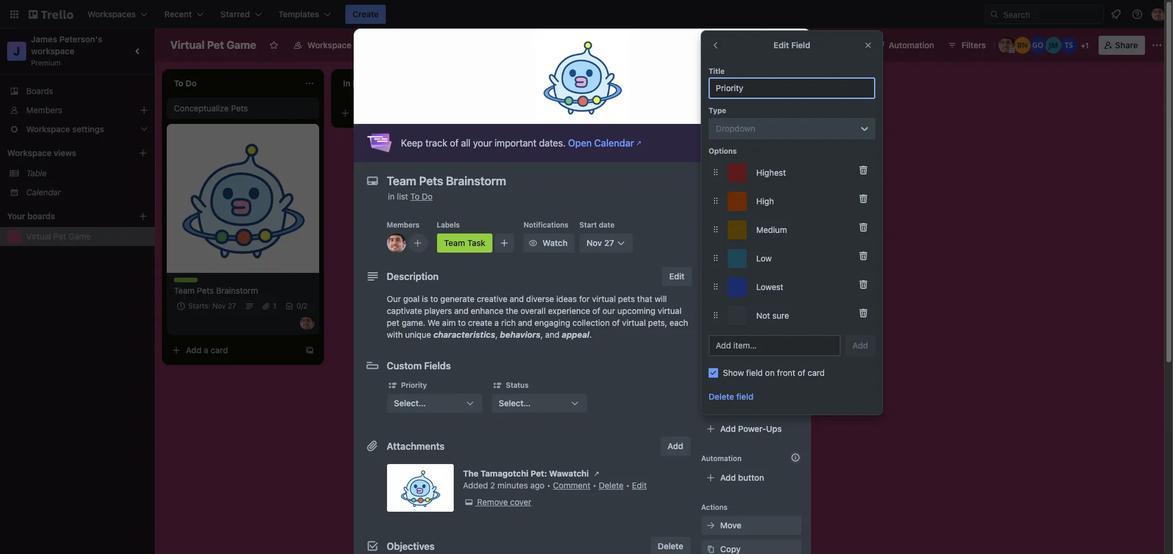 Task type: vqa. For each thing, say whether or not it's contained in the screenshot.
Click to star Design Project #1. It will show up at the top of your boards list. image
no



Task type: describe. For each thing, give the bounding box(es) containing it.
the
[[506, 306, 518, 316]]

1 vertical spatial virtual
[[658, 306, 682, 316]]

share
[[1116, 40, 1139, 50]]

checklist link
[[702, 276, 802, 296]]

and up behaviors
[[518, 318, 533, 328]]

overall
[[521, 306, 546, 316]]

workspace visible
[[308, 40, 379, 50]]

each
[[670, 318, 688, 328]]

visible
[[354, 40, 379, 50]]

show
[[723, 368, 744, 378]]

automation inside button
[[889, 40, 935, 50]]

sm image for move
[[705, 520, 717, 531]]

virtual pet game link
[[26, 231, 148, 242]]

create a view image
[[138, 148, 148, 158]]

james peterson's workspace premium
[[31, 34, 105, 67]]

date
[[599, 220, 615, 229]]

the
[[463, 468, 479, 478]]

watch button
[[524, 234, 575, 253]]

and up the on the left bottom of page
[[510, 294, 524, 304]]

table link
[[26, 167, 148, 179]]

0 horizontal spatial power-
[[702, 406, 726, 415]]

keep track of all your important dates. open calendar
[[401, 138, 634, 148]]

experience
[[548, 306, 591, 316]]

27 inside button
[[605, 238, 614, 248]]

boards link
[[0, 82, 155, 101]]

power- inside "power-ups" 'button'
[[819, 40, 847, 50]]

add power-ups link
[[702, 419, 802, 438]]

create from template… image
[[305, 346, 315, 355]]

players
[[425, 306, 452, 316]]

starts: nov 27
[[188, 301, 236, 310]]

add a card for add a card button to the middle
[[355, 108, 397, 118]]

nov 27 button
[[580, 234, 633, 253]]

characteristics , behaviors , and appeal .
[[434, 329, 592, 340]]

premium
[[31, 58, 61, 67]]

2 horizontal spatial james peterson (jamespeterson93) image
[[1152, 7, 1167, 21]]

power-ups button
[[796, 36, 870, 55]]

peterson's
[[59, 34, 102, 44]]

.
[[590, 329, 592, 340]]

dates
[[721, 304, 743, 315]]

1 horizontal spatial add button
[[846, 335, 876, 356]]

add power-ups
[[721, 424, 782, 434]]

another
[[709, 77, 740, 87]]

Options text field
[[709, 335, 841, 356]]

2 horizontal spatial add a card button
[[505, 104, 639, 123]]

options
[[709, 147, 737, 155]]

keep
[[401, 138, 423, 148]]

add another list
[[691, 77, 753, 87]]

track
[[426, 138, 448, 148]]

edit for edit button
[[670, 271, 685, 281]]

your
[[7, 211, 25, 221]]

rich
[[502, 318, 516, 328]]

Add a title... text field
[[709, 77, 876, 99]]

add a card for the leftmost add a card button
[[186, 345, 228, 355]]

sm image inside labels link
[[705, 256, 717, 268]]

captivate
[[387, 306, 422, 316]]

search image
[[990, 10, 1000, 19]]

add button button
[[702, 468, 802, 487]]

actions
[[702, 503, 728, 512]]

comment
[[553, 480, 591, 490]]

1 horizontal spatial calendar
[[595, 138, 634, 148]]

+
[[1081, 41, 1086, 50]]

edit for edit field
[[774, 40, 789, 50]]

diverse
[[526, 294, 554, 304]]

team for team task team pets brainstorm
[[174, 278, 192, 287]]

your boards
[[7, 211, 55, 221]]

nov 27
[[587, 238, 614, 248]]

start date
[[580, 220, 615, 229]]

tamagotchi
[[481, 468, 529, 478]]

Search field
[[1000, 5, 1104, 23]]

1 horizontal spatial ups
[[767, 424, 782, 434]]

1 vertical spatial automation
[[702, 454, 742, 463]]

james peterson (jamespeterson93) image
[[387, 234, 406, 253]]

james peterson's workspace link
[[31, 34, 105, 56]]

ups inside 'button'
[[847, 40, 863, 50]]

move
[[721, 520, 742, 530]]

0 vertical spatial custom fields
[[387, 360, 451, 371]]

2 vertical spatial members
[[721, 233, 757, 243]]

add to card
[[702, 216, 742, 225]]

delete for delete field
[[709, 391, 734, 402]]

in
[[388, 191, 395, 201]]

0 vertical spatial labels
[[437, 220, 460, 229]]

field for show
[[747, 368, 763, 378]]

checklist
[[721, 281, 757, 291]]

workspace views
[[7, 148, 76, 158]]

is
[[422, 294, 428, 304]]

goal
[[403, 294, 420, 304]]

2 , from the left
[[541, 329, 543, 340]]

1 vertical spatial delete link
[[651, 537, 691, 554]]

workspace visible button
[[286, 36, 386, 55]]

wawatchi
[[549, 468, 589, 478]]

with
[[387, 329, 403, 340]]

list inside button
[[742, 77, 753, 87]]

task for team task team pets brainstorm
[[194, 278, 210, 287]]

our
[[603, 306, 615, 316]]

will
[[655, 294, 667, 304]]

1 vertical spatial to
[[431, 294, 438, 304]]

automation button
[[873, 36, 942, 55]]

task for team task
[[468, 238, 486, 248]]

0 horizontal spatial fields
[[424, 360, 451, 371]]

1 horizontal spatial labels
[[721, 257, 746, 267]]

1 , from the left
[[496, 329, 498, 340]]

0 horizontal spatial pet
[[53, 231, 66, 241]]

create
[[468, 318, 492, 328]]

delete for bottom the delete link
[[658, 541, 684, 551]]

game inside board name text box
[[227, 39, 256, 51]]

1 horizontal spatial 2
[[491, 480, 495, 490]]

0 vertical spatial delete link
[[599, 480, 624, 490]]

2 custom fields drag image from the top
[[709, 222, 723, 236]]

0 horizontal spatial add a card button
[[167, 341, 300, 360]]

1 horizontal spatial james peterson (jamespeterson93) image
[[999, 37, 1016, 54]]

power- inside add power-ups link
[[739, 424, 767, 434]]

upcoming
[[618, 306, 656, 316]]

2 horizontal spatial to
[[717, 216, 725, 225]]

watch
[[543, 238, 568, 248]]

select… for priority
[[394, 398, 426, 408]]

0
[[297, 301, 301, 310]]

select… for status
[[499, 398, 531, 408]]

2 custom fields drag image from the top
[[709, 279, 723, 293]]

edit link
[[632, 480, 647, 490]]

field
[[792, 40, 811, 50]]

priority
[[401, 381, 427, 390]]

delete field
[[709, 391, 754, 402]]

conceptualize pets
[[174, 103, 248, 113]]

1 vertical spatial members
[[387, 220, 420, 229]]

behaviors
[[500, 329, 541, 340]]

0 vertical spatial 2
[[303, 301, 308, 310]]

0 vertical spatial color: bold lime, title: "team task" element
[[437, 234, 493, 253]]

0 vertical spatial custom
[[387, 360, 422, 371]]

1 horizontal spatial to
[[458, 318, 466, 328]]

to do link
[[411, 191, 433, 201]]

starts:
[[188, 301, 211, 310]]

1 vertical spatial add button
[[661, 437, 691, 456]]

j
[[13, 44, 20, 58]]

characteristics
[[434, 329, 496, 340]]

add another list button
[[670, 69, 832, 95]]

0 horizontal spatial game
[[68, 231, 91, 241]]

start
[[580, 220, 597, 229]]

Board name text field
[[164, 36, 262, 55]]

1 vertical spatial virtual pet game
[[26, 231, 91, 241]]

1 vertical spatial delete
[[599, 480, 624, 490]]

of left all
[[450, 138, 459, 148]]

front
[[777, 368, 796, 378]]

0 / 2
[[297, 301, 308, 310]]

remove cover
[[477, 497, 532, 507]]

0 horizontal spatial virtual
[[592, 294, 616, 304]]

pet
[[387, 318, 400, 328]]

sm image for remove cover
[[463, 496, 475, 508]]

0 vertical spatial members
[[26, 105, 62, 115]]

edit field
[[774, 40, 811, 50]]

workspace for workspace views
[[7, 148, 52, 158]]

share button
[[1099, 36, 1146, 55]]

table
[[26, 168, 47, 178]]



Task type: locate. For each thing, give the bounding box(es) containing it.
1 horizontal spatial edit
[[670, 271, 685, 281]]

team pets brainstorm link
[[174, 285, 312, 297]]

sm image left watch
[[527, 237, 539, 249]]

objectives
[[387, 541, 435, 552]]

0 vertical spatial calendar
[[595, 138, 634, 148]]

open information menu image
[[1132, 8, 1144, 20]]

virtual up "our" at the bottom right of the page
[[592, 294, 616, 304]]

0 horizontal spatial 1
[[273, 301, 276, 310]]

1 horizontal spatial nov
[[587, 238, 602, 248]]

sm image for location
[[705, 352, 717, 363]]

2 horizontal spatial edit
[[774, 40, 789, 50]]

4 custom fields drag image from the top
[[709, 308, 723, 322]]

custom up the delete field
[[721, 376, 751, 386]]

gary orlando (garyorlando) image
[[1030, 37, 1047, 54]]

create
[[353, 9, 379, 19]]

pet
[[207, 39, 224, 51], [53, 231, 66, 241]]

task up the creative
[[468, 238, 486, 248]]

members link up labels link
[[702, 229, 802, 248]]

select… down status
[[499, 398, 531, 408]]

3 custom fields drag image from the top
[[709, 251, 723, 265]]

labels
[[437, 220, 460, 229], [721, 257, 746, 267]]

27
[[605, 238, 614, 248], [228, 301, 236, 310]]

2 right 0
[[303, 301, 308, 310]]

custom fields button
[[702, 375, 802, 387]]

2 up remove
[[491, 480, 495, 490]]

0 vertical spatial virtual
[[170, 39, 205, 51]]

add inside button
[[721, 472, 736, 483]]

a inside our goal is to generate creative and diverse ideas for virtual pets that will captivate players and enhance the overall experience of our upcoming virtual pet game. we aim to create a rich and engaging collection of virtual pets, each with unique
[[495, 318, 499, 328]]

0 vertical spatial power-ups
[[819, 40, 863, 50]]

+ 1
[[1081, 41, 1089, 50]]

add a card button
[[336, 104, 469, 123], [505, 104, 639, 123], [167, 341, 300, 360]]

sm image
[[527, 237, 539, 249], [705, 280, 717, 292], [705, 352, 717, 363], [463, 496, 475, 508], [705, 520, 717, 531]]

workspace inside button
[[308, 40, 351, 50]]

1 vertical spatial edit
[[670, 271, 685, 281]]

1 vertical spatial james peterson (jamespeterson93) image
[[999, 37, 1016, 54]]

dates button
[[702, 300, 802, 319]]

custom fields drag image up attachment
[[709, 308, 723, 322]]

labels up "team task"
[[437, 220, 460, 229]]

task up starts:
[[194, 278, 210, 287]]

star or unstar board image
[[269, 41, 279, 50]]

james peterson (jamespeterson93) image left 'gary orlando (garyorlando)' icon
[[999, 37, 1016, 54]]

james peterson (jamespeterson93) image
[[1152, 7, 1167, 21], [999, 37, 1016, 54], [300, 316, 315, 330]]

sm image left location
[[705, 352, 717, 363]]

remove
[[477, 497, 508, 507]]

sm image left checklist
[[705, 280, 717, 292]]

ups
[[847, 40, 863, 50], [726, 406, 740, 415], [767, 424, 782, 434]]

return to previous screen image
[[711, 41, 721, 50]]

, left behaviors
[[496, 329, 498, 340]]

members down add to card
[[721, 233, 757, 243]]

edit button
[[662, 267, 692, 286]]

fields
[[424, 360, 451, 371], [753, 376, 777, 386]]

add board image
[[138, 211, 148, 221]]

1 vertical spatial power-ups
[[702, 406, 740, 415]]

dates.
[[539, 138, 566, 148]]

1 horizontal spatial workspace
[[308, 40, 351, 50]]

field
[[747, 368, 763, 378], [737, 391, 754, 402]]

of right the front
[[798, 368, 806, 378]]

1 left 0
[[273, 301, 276, 310]]

of left "our" at the bottom right of the page
[[593, 306, 601, 316]]

comment link
[[553, 480, 591, 490]]

27 down brainstorm
[[228, 301, 236, 310]]

location
[[721, 352, 754, 362]]

filters button
[[944, 36, 990, 55]]

0 vertical spatial nov
[[587, 238, 602, 248]]

0 vertical spatial 1
[[1086, 41, 1089, 50]]

engaging
[[535, 318, 571, 328]]

0 vertical spatial delete
[[709, 391, 734, 402]]

virtual inside board name text box
[[170, 39, 205, 51]]

sm image inside members link
[[705, 232, 717, 244]]

james peterson (jamespeterson93) image down / on the bottom of the page
[[300, 316, 315, 330]]

close popover image
[[864, 41, 873, 50]]

sm image inside checklist link
[[705, 280, 717, 292]]

members up james peterson (jamespeterson93) image
[[387, 220, 420, 229]]

pets up starts:
[[197, 285, 214, 296]]

ups left close popover icon
[[847, 40, 863, 50]]

james peterson (jamespeterson93) image right open information menu icon
[[1152, 7, 1167, 21]]

status
[[506, 381, 529, 390]]

0 horizontal spatial delete
[[599, 480, 624, 490]]

, down engaging
[[541, 329, 543, 340]]

1 vertical spatial 1
[[273, 301, 276, 310]]

1 select… from the left
[[394, 398, 426, 408]]

0 vertical spatial ups
[[847, 40, 863, 50]]

all
[[461, 138, 471, 148]]

0 vertical spatial edit
[[774, 40, 789, 50]]

0 horizontal spatial virtual pet game
[[26, 231, 91, 241]]

of down "our" at the bottom right of the page
[[612, 318, 620, 328]]

0 notifications image
[[1109, 7, 1124, 21]]

1 horizontal spatial list
[[742, 77, 753, 87]]

boards
[[27, 211, 55, 221]]

nov down 'team task team pets brainstorm'
[[213, 301, 226, 310]]

our goal is to generate creative and diverse ideas for virtual pets that will captivate players and enhance the overall experience of our upcoming virtual pet game. we aim to create a rich and engaging collection of virtual pets, each with unique
[[387, 294, 688, 340]]

tara schultz (taraschultz7) image
[[1061, 37, 1078, 54]]

sm image down actions
[[705, 520, 717, 531]]

field down custom fields button
[[737, 391, 754, 402]]

add
[[691, 77, 707, 87], [355, 108, 371, 118], [524, 108, 540, 118], [702, 216, 716, 225], [853, 340, 869, 350], [186, 345, 202, 355], [721, 424, 736, 434], [668, 441, 684, 451], [721, 472, 736, 483]]

jeremy miller (jeremymiller198) image
[[1045, 37, 1062, 54]]

0 horizontal spatial power-ups
[[702, 406, 740, 415]]

pet inside board name text box
[[207, 39, 224, 51]]

generate
[[441, 294, 475, 304]]

virtual down upcoming
[[622, 318, 646, 328]]

1
[[1086, 41, 1089, 50], [273, 301, 276, 310]]

pets right conceptualize
[[231, 103, 248, 113]]

workspace up table
[[7, 148, 52, 158]]

pets inside 'team task team pets brainstorm'
[[197, 285, 214, 296]]

show menu image
[[1152, 39, 1164, 51]]

delete field button
[[709, 391, 754, 403]]

1 vertical spatial task
[[194, 278, 210, 287]]

27 down the date
[[605, 238, 614, 248]]

1 custom fields drag image from the top
[[709, 193, 723, 208]]

0 horizontal spatial add button
[[661, 437, 691, 456]]

members
[[26, 105, 62, 115], [387, 220, 420, 229], [721, 233, 757, 243]]

1 vertical spatial nov
[[213, 301, 226, 310]]

game.
[[402, 318, 426, 328]]

minutes
[[498, 480, 528, 490]]

0 vertical spatial 27
[[605, 238, 614, 248]]

sm image down added
[[463, 496, 475, 508]]

0 horizontal spatial custom fields
[[387, 360, 451, 371]]

power-ups down delete field button
[[702, 406, 740, 415]]

added
[[463, 480, 488, 490]]

select…
[[394, 398, 426, 408], [499, 398, 531, 408]]

add members to card image
[[413, 237, 423, 249]]

0 horizontal spatial to
[[431, 294, 438, 304]]

automation
[[889, 40, 935, 50], [702, 454, 742, 463]]

fields up priority
[[424, 360, 451, 371]]

0 horizontal spatial james peterson (jamespeterson93) image
[[300, 316, 315, 330]]

2 horizontal spatial members
[[721, 233, 757, 243]]

and down engaging
[[545, 329, 560, 340]]

custom fields up priority
[[387, 360, 451, 371]]

1 vertical spatial members link
[[702, 229, 802, 248]]

members link down boards
[[0, 101, 155, 120]]

fields left the front
[[753, 376, 777, 386]]

workspace for workspace visible
[[308, 40, 351, 50]]

2 select… from the left
[[499, 398, 531, 408]]

add a card button up "open" on the top of the page
[[505, 104, 639, 123]]

unique
[[405, 329, 431, 340]]

color: bold lime, title: "team task" element
[[437, 234, 493, 253], [174, 278, 210, 287]]

custom up priority
[[387, 360, 422, 371]]

ups down custom fields button
[[767, 424, 782, 434]]

delete inside delete field button
[[709, 391, 734, 402]]

custom inside button
[[721, 376, 751, 386]]

ben nelson (bennelson96) image
[[1014, 37, 1031, 54]]

of
[[450, 138, 459, 148], [593, 306, 601, 316], [612, 318, 620, 328], [798, 368, 806, 378]]

0 horizontal spatial calendar
[[26, 187, 61, 197]]

add a card
[[355, 108, 397, 118], [524, 108, 567, 118], [186, 345, 228, 355]]

1 horizontal spatial select…
[[499, 398, 531, 408]]

sm image
[[873, 36, 889, 52], [705, 232, 717, 244], [705, 256, 717, 268], [387, 380, 399, 391], [492, 380, 504, 391], [466, 397, 475, 409], [570, 397, 580, 409], [591, 468, 603, 480], [705, 543, 717, 554]]

0 horizontal spatial pets
[[197, 285, 214, 296]]

2 vertical spatial delete
[[658, 541, 684, 551]]

pets
[[618, 294, 635, 304]]

1 horizontal spatial power-
[[739, 424, 767, 434]]

1 horizontal spatial pets
[[231, 103, 248, 113]]

delete link
[[599, 480, 624, 490], [651, 537, 691, 554]]

1 horizontal spatial pet
[[207, 39, 224, 51]]

ideas
[[557, 294, 577, 304]]

workspace left visible
[[308, 40, 351, 50]]

power-ups left close popover icon
[[819, 40, 863, 50]]

workspace
[[308, 40, 351, 50], [7, 148, 52, 158]]

0 vertical spatial virtual pet game
[[170, 39, 256, 51]]

power-ups
[[819, 40, 863, 50], [702, 406, 740, 415]]

1 horizontal spatial virtual pet game
[[170, 39, 256, 51]]

custom
[[387, 360, 422, 371], [721, 376, 751, 386]]

custom fields drag image up add to card
[[709, 193, 723, 208]]

2 vertical spatial to
[[458, 318, 466, 328]]

the tamagotchi pet: wawatchi
[[463, 468, 589, 478]]

in list to do
[[388, 191, 433, 201]]

members down boards
[[26, 105, 62, 115]]

0 vertical spatial members link
[[0, 101, 155, 120]]

to up labels link
[[717, 216, 725, 225]]

0 horizontal spatial virtual
[[26, 231, 51, 241]]

team for team task
[[444, 238, 465, 248]]

custom fields
[[387, 360, 451, 371], [721, 376, 777, 386]]

nov inside button
[[587, 238, 602, 248]]

None text field
[[749, 162, 856, 183], [749, 191, 856, 212], [749, 219, 856, 241], [749, 248, 856, 269], [749, 305, 856, 326], [749, 162, 856, 183], [749, 191, 856, 212], [749, 219, 856, 241], [749, 248, 856, 269], [749, 305, 856, 326]]

open
[[568, 138, 592, 148]]

0 horizontal spatial ups
[[726, 406, 740, 415]]

game left 'star or unstar board' image
[[227, 39, 256, 51]]

added 2 minutes ago
[[463, 480, 545, 490]]

0 vertical spatial pets
[[231, 103, 248, 113]]

to right is
[[431, 294, 438, 304]]

sm image inside location link
[[705, 352, 717, 363]]

1 vertical spatial custom fields
[[721, 376, 777, 386]]

1 vertical spatial virtual
[[26, 231, 51, 241]]

attachment button
[[702, 324, 802, 343]]

0 vertical spatial to
[[717, 216, 725, 225]]

attachment
[[721, 328, 767, 338]]

create button
[[346, 5, 386, 24]]

select… down priority
[[394, 398, 426, 408]]

1 vertical spatial field
[[737, 391, 754, 402]]

0 vertical spatial add button
[[846, 335, 876, 356]]

2 vertical spatial power-
[[739, 424, 767, 434]]

1 horizontal spatial members
[[387, 220, 420, 229]]

0 horizontal spatial workspace
[[7, 148, 52, 158]]

field for delete
[[737, 391, 754, 402]]

your boards with 1 items element
[[7, 209, 120, 223]]

1 horizontal spatial ,
[[541, 329, 543, 340]]

2 horizontal spatial ups
[[847, 40, 863, 50]]

field left on
[[747, 368, 763, 378]]

custom fields up the delete field
[[721, 376, 777, 386]]

virtual
[[592, 294, 616, 304], [658, 306, 682, 316], [622, 318, 646, 328]]

appeal
[[562, 329, 590, 340]]

1 vertical spatial color: bold lime, title: "team task" element
[[174, 278, 210, 287]]

nov
[[587, 238, 602, 248], [213, 301, 226, 310]]

automation right close popover icon
[[889, 40, 935, 50]]

automation up add button
[[702, 454, 742, 463]]

type
[[709, 106, 727, 115]]

add a card button up keep on the left of page
[[336, 104, 469, 123]]

on
[[765, 368, 775, 378]]

0 horizontal spatial add a card
[[186, 345, 228, 355]]

0 vertical spatial field
[[747, 368, 763, 378]]

0 horizontal spatial 27
[[228, 301, 236, 310]]

ups down delete field button
[[726, 406, 740, 415]]

your
[[473, 138, 492, 148]]

1 horizontal spatial fields
[[753, 376, 777, 386]]

sm image inside automation button
[[873, 36, 889, 52]]

custom fields drag image
[[709, 165, 723, 179], [709, 279, 723, 293]]

custom fields drag image down options
[[709, 165, 723, 179]]

1 right tara schultz (taraschultz7) image
[[1086, 41, 1089, 50]]

for
[[579, 294, 590, 304]]

1 horizontal spatial virtual
[[170, 39, 205, 51]]

color: bold lime, title: "team task" element right the add members to card icon at top
[[437, 234, 493, 253]]

list right 'in'
[[397, 191, 408, 201]]

0 horizontal spatial edit
[[632, 480, 647, 490]]

pet left 'star or unstar board' image
[[207, 39, 224, 51]]

views
[[54, 148, 76, 158]]

virtual down will
[[658, 306, 682, 316]]

1 vertical spatial pet
[[53, 231, 66, 241]]

1 custom fields drag image from the top
[[709, 165, 723, 179]]

sm image inside move link
[[705, 520, 717, 531]]

sm image for checklist
[[705, 280, 717, 292]]

and down generate
[[454, 306, 469, 316]]

edit inside button
[[670, 271, 685, 281]]

1 horizontal spatial game
[[227, 39, 256, 51]]

move link
[[702, 516, 802, 535]]

open calendar button
[[568, 134, 634, 152]]

calendar right "open" on the top of the page
[[595, 138, 634, 148]]

1 horizontal spatial add a card button
[[336, 104, 469, 123]]

and
[[510, 294, 524, 304], [454, 306, 469, 316], [518, 318, 533, 328], [545, 329, 560, 340]]

1 vertical spatial power-
[[702, 406, 726, 415]]

calendar down table
[[26, 187, 61, 197]]

0 vertical spatial custom fields drag image
[[709, 165, 723, 179]]

our
[[387, 294, 401, 304]]

virtual pet game inside board name text box
[[170, 39, 256, 51]]

1 vertical spatial custom
[[721, 376, 751, 386]]

sm image inside watch 'button'
[[527, 237, 539, 249]]

0 horizontal spatial color: bold lime, title: "team task" element
[[174, 278, 210, 287]]

custom fields drag image up dates
[[709, 279, 723, 293]]

None text field
[[381, 170, 774, 192], [749, 276, 856, 298], [381, 170, 774, 192], [749, 276, 856, 298]]

notifications
[[524, 220, 569, 229]]

sm image for watch
[[527, 237, 539, 249]]

2 vertical spatial edit
[[632, 480, 647, 490]]

/
[[301, 301, 303, 310]]

description
[[387, 271, 439, 282]]

cover
[[510, 497, 532, 507]]

nov down start date
[[587, 238, 602, 248]]

0 horizontal spatial select…
[[394, 398, 426, 408]]

1 vertical spatial game
[[68, 231, 91, 241]]

0 horizontal spatial nov
[[213, 301, 226, 310]]

custom fields drag image up labels link
[[709, 222, 723, 236]]

color: bold lime, title: "team task" element up starts:
[[174, 278, 210, 287]]

custom fields drag image
[[709, 193, 723, 208], [709, 222, 723, 236], [709, 251, 723, 265], [709, 308, 723, 322]]

2 vertical spatial virtual
[[622, 318, 646, 328]]

add a card button down starts: nov 27
[[167, 341, 300, 360]]

james
[[31, 34, 57, 44]]

1 horizontal spatial members link
[[702, 229, 802, 248]]

power-ups inside 'button'
[[819, 40, 863, 50]]

task inside 'team task team pets brainstorm'
[[194, 278, 210, 287]]

2 horizontal spatial delete
[[709, 391, 734, 402]]

list right another
[[742, 77, 753, 87]]

1 horizontal spatial 1
[[1086, 41, 1089, 50]]

we
[[428, 318, 440, 328]]

button
[[739, 472, 765, 483]]

0 horizontal spatial members link
[[0, 101, 155, 120]]

fields inside button
[[753, 376, 777, 386]]

2 horizontal spatial add a card
[[524, 108, 567, 118]]

custom fields inside custom fields button
[[721, 376, 777, 386]]

primary element
[[0, 0, 1174, 29]]

game down your boards with 1 items element
[[68, 231, 91, 241]]

field inside button
[[737, 391, 754, 402]]

pet down your boards with 1 items element
[[53, 231, 66, 241]]

custom fields drag image up checklist
[[709, 251, 723, 265]]

members link
[[0, 101, 155, 120], [702, 229, 802, 248]]

0 vertical spatial list
[[742, 77, 753, 87]]

0 horizontal spatial ,
[[496, 329, 498, 340]]

to up "characteristics"
[[458, 318, 466, 328]]

1 vertical spatial list
[[397, 191, 408, 201]]

labels up checklist
[[721, 257, 746, 267]]

team task team pets brainstorm
[[174, 278, 258, 296]]

1 vertical spatial 27
[[228, 301, 236, 310]]



